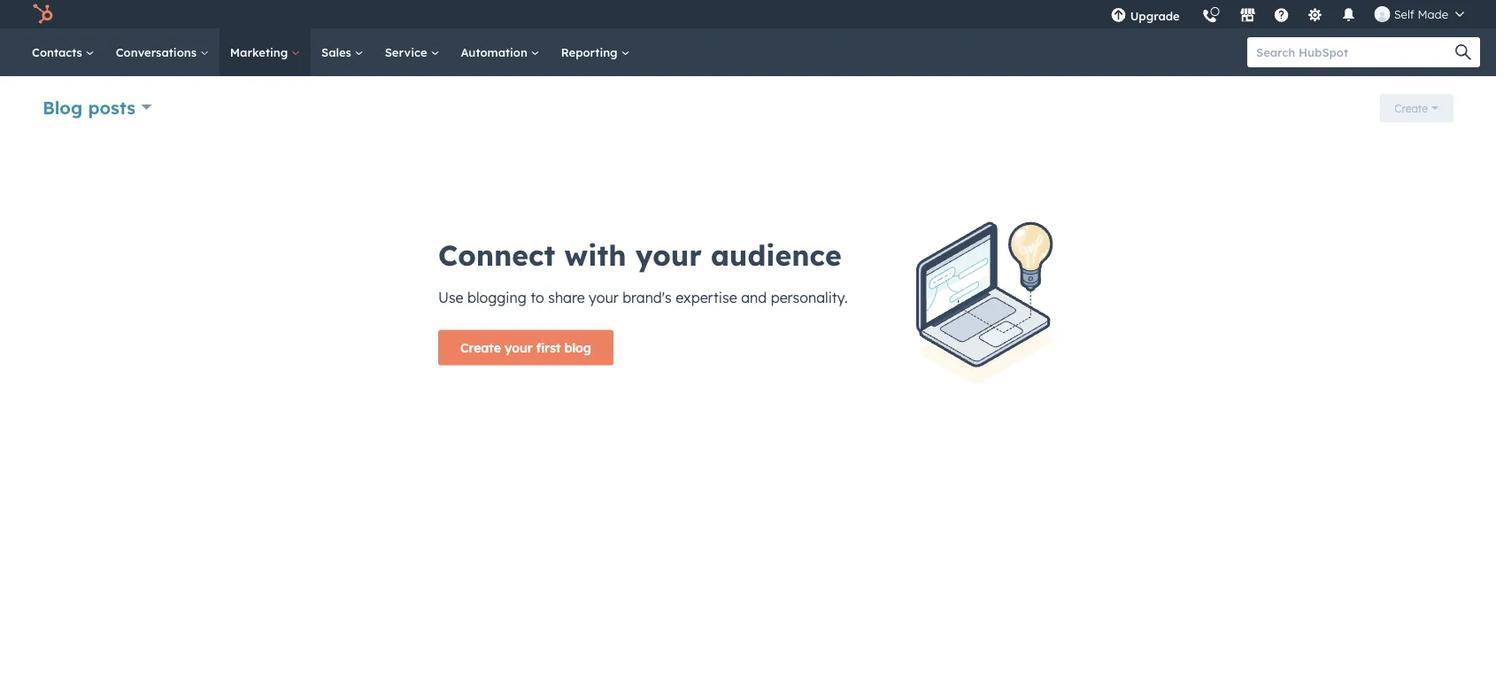Task type: locate. For each thing, give the bounding box(es) containing it.
your right share
[[589, 288, 619, 306]]

expertise
[[676, 288, 737, 306]]

contacts
[[32, 45, 86, 59]]

automation
[[461, 45, 531, 59]]

1 vertical spatial create
[[461, 340, 501, 355]]

settings link
[[1297, 0, 1334, 28]]

use
[[438, 288, 464, 306]]

first
[[536, 340, 561, 355]]

sales link
[[311, 28, 374, 76]]

create down search hubspot search field
[[1395, 101, 1429, 115]]

create your first blog button
[[438, 330, 614, 365]]

marketing
[[230, 45, 291, 59]]

help image
[[1274, 8, 1290, 24]]

create button
[[1380, 94, 1454, 122]]

0 vertical spatial your
[[636, 237, 702, 272]]

search button
[[1447, 37, 1481, 67]]

marketplaces image
[[1241, 8, 1256, 24]]

hubspot image
[[32, 4, 53, 25]]

your inside create your first blog 'button'
[[505, 340, 533, 355]]

notifications image
[[1342, 8, 1357, 24]]

service
[[385, 45, 431, 59]]

sales
[[322, 45, 355, 59]]

0 vertical spatial create
[[1395, 101, 1429, 115]]

2 vertical spatial your
[[505, 340, 533, 355]]

0 horizontal spatial create
[[461, 340, 501, 355]]

help button
[[1267, 0, 1297, 28]]

your up brand's
[[636, 237, 702, 272]]

create your first blog
[[461, 340, 592, 355]]

0 horizontal spatial your
[[505, 340, 533, 355]]

and
[[741, 288, 767, 306]]

audience
[[711, 237, 842, 272]]

marketplaces button
[[1230, 0, 1267, 28]]

create
[[1395, 101, 1429, 115], [461, 340, 501, 355]]

service link
[[374, 28, 450, 76]]

blog
[[43, 96, 83, 118]]

self made
[[1395, 7, 1449, 21]]

blog posts button
[[43, 94, 152, 120]]

1 horizontal spatial your
[[589, 288, 619, 306]]

1 horizontal spatial create
[[1395, 101, 1429, 115]]

share
[[548, 288, 585, 306]]

connect
[[438, 237, 556, 272]]

create inside 'button'
[[461, 340, 501, 355]]

create down blogging
[[461, 340, 501, 355]]

menu containing self made
[[1101, 0, 1475, 35]]

your left first
[[505, 340, 533, 355]]

self
[[1395, 7, 1415, 21]]

upgrade
[[1131, 8, 1180, 23]]

create inside popup button
[[1395, 101, 1429, 115]]

blog posts banner
[[43, 89, 1454, 129]]

menu
[[1101, 0, 1475, 35]]

2 horizontal spatial your
[[636, 237, 702, 272]]

blog posts
[[43, 96, 135, 118]]

your
[[636, 237, 702, 272], [589, 288, 619, 306], [505, 340, 533, 355]]

self made button
[[1365, 0, 1475, 28]]



Task type: vqa. For each thing, say whether or not it's contained in the screenshot.
Search image
yes



Task type: describe. For each thing, give the bounding box(es) containing it.
to
[[531, 288, 544, 306]]

upgrade image
[[1111, 8, 1127, 24]]

1 vertical spatial your
[[589, 288, 619, 306]]

create for create
[[1395, 101, 1429, 115]]

use blogging to share your brand's expertise and personality.
[[438, 288, 848, 306]]

contacts link
[[21, 28, 105, 76]]

conversations
[[116, 45, 200, 59]]

blogging
[[468, 288, 527, 306]]

with
[[565, 237, 627, 272]]

connect with your audience
[[438, 237, 842, 272]]

made
[[1418, 7, 1449, 21]]

blog
[[565, 340, 592, 355]]

calling icon image
[[1202, 9, 1218, 25]]

marketing link
[[219, 28, 311, 76]]

reporting link
[[551, 28, 641, 76]]

ruby anderson image
[[1375, 6, 1391, 22]]

automation link
[[450, 28, 551, 76]]

reporting
[[561, 45, 621, 59]]

create for create your first blog
[[461, 340, 501, 355]]

conversations link
[[105, 28, 219, 76]]

search image
[[1456, 44, 1472, 60]]

notifications button
[[1334, 0, 1365, 28]]

calling icon button
[[1195, 2, 1225, 28]]

brand's
[[623, 288, 672, 306]]

Search HubSpot search field
[[1248, 37, 1465, 67]]

personality.
[[771, 288, 848, 306]]

settings image
[[1308, 8, 1324, 24]]

hubspot link
[[21, 4, 66, 25]]

posts
[[88, 96, 135, 118]]



